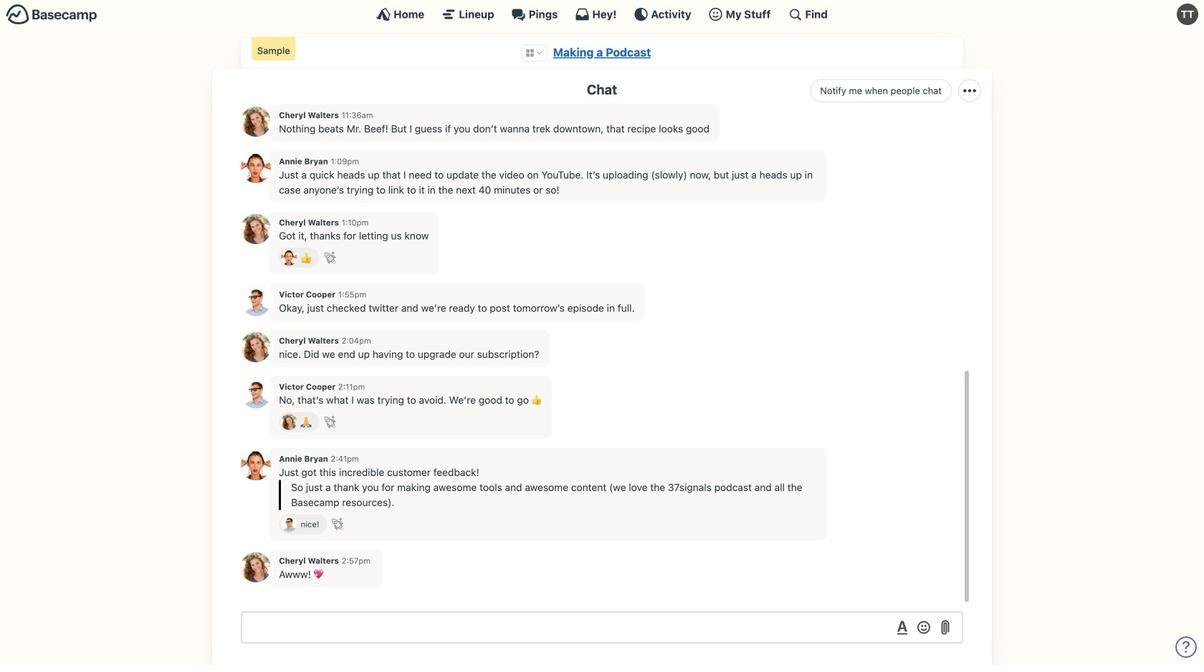Task type: describe. For each thing, give the bounding box(es) containing it.
1:10pm element
[[342, 218, 369, 228]]

annie bryan image
[[241, 451, 271, 481]]

keyboard shortcut: ⌘ + / image
[[788, 7, 802, 22]]

annie bryan image inside annie b. boosted the chat with '👍' element
[[281, 250, 297, 266]]

breadcrumb element
[[241, 37, 963, 68]]

2:41pm element
[[331, 454, 359, 464]]

cheryl walters image for 2:57pm element
[[241, 553, 271, 583]]

annie b. boosted the chat with '👍' element
[[279, 248, 319, 268]]

11:36am element
[[342, 110, 373, 120]]

terry turtle image
[[1177, 4, 1199, 25]]

cheryl walters image for 11:36am element
[[241, 107, 271, 137]]

cheryl walters image for 1:10pm element
[[241, 214, 271, 244]]

2:04pm element
[[342, 336, 371, 346]]



Task type: vqa. For each thing, say whether or not it's contained in the screenshot.
yet
no



Task type: locate. For each thing, give the bounding box(es) containing it.
0 horizontal spatial cheryl walters image
[[241, 333, 271, 363]]

victor cooper image
[[241, 286, 271, 317]]

1 horizontal spatial victor cooper image
[[281, 517, 297, 533]]

0 vertical spatial annie bryan image
[[241, 153, 271, 183]]

victor cooper image
[[241, 379, 271, 409], [281, 517, 297, 533]]

1 vertical spatial victor cooper image
[[281, 517, 297, 533]]

1 vertical spatial cheryl walters image
[[241, 214, 271, 244]]

1 vertical spatial cheryl walters image
[[281, 415, 297, 431]]

None text field
[[241, 612, 963, 644]]

2:57pm element
[[342, 557, 371, 566]]

cheryl walters image
[[241, 333, 271, 363], [281, 415, 297, 431]]

cheryl w. boosted the chat with '🙏' element
[[279, 412, 319, 433]]

switch accounts image
[[6, 4, 97, 26]]

0 horizontal spatial victor cooper image
[[241, 379, 271, 409]]

2 cheryl walters image from the top
[[241, 214, 271, 244]]

main element
[[0, 0, 1204, 28]]

1:09pm element
[[331, 157, 359, 166]]

0 vertical spatial victor cooper image
[[241, 379, 271, 409]]

0 vertical spatial cheryl walters image
[[241, 107, 271, 137]]

cheryl walters image
[[241, 107, 271, 137], [241, 214, 271, 244], [241, 553, 271, 583]]

victor c. boosted the chat with 'nice!' element
[[279, 515, 327, 535]]

1 horizontal spatial cheryl walters image
[[281, 415, 297, 431]]

2 vertical spatial cheryl walters image
[[241, 553, 271, 583]]

2:11pm element
[[338, 382, 365, 392]]

0 horizontal spatial annie bryan image
[[241, 153, 271, 183]]

1 horizontal spatial annie bryan image
[[281, 250, 297, 266]]

cheryl walters image inside cheryl w. boosted the chat with '🙏' element
[[281, 415, 297, 431]]

1 cheryl walters image from the top
[[241, 107, 271, 137]]

3 cheryl walters image from the top
[[241, 553, 271, 583]]

1 vertical spatial annie bryan image
[[281, 250, 297, 266]]

0 vertical spatial cheryl walters image
[[241, 333, 271, 363]]

victor cooper image inside victor c. boosted the chat with 'nice!' element
[[281, 517, 297, 533]]

1:55pm element
[[338, 290, 367, 300]]

annie bryan image
[[241, 153, 271, 183], [281, 250, 297, 266]]



